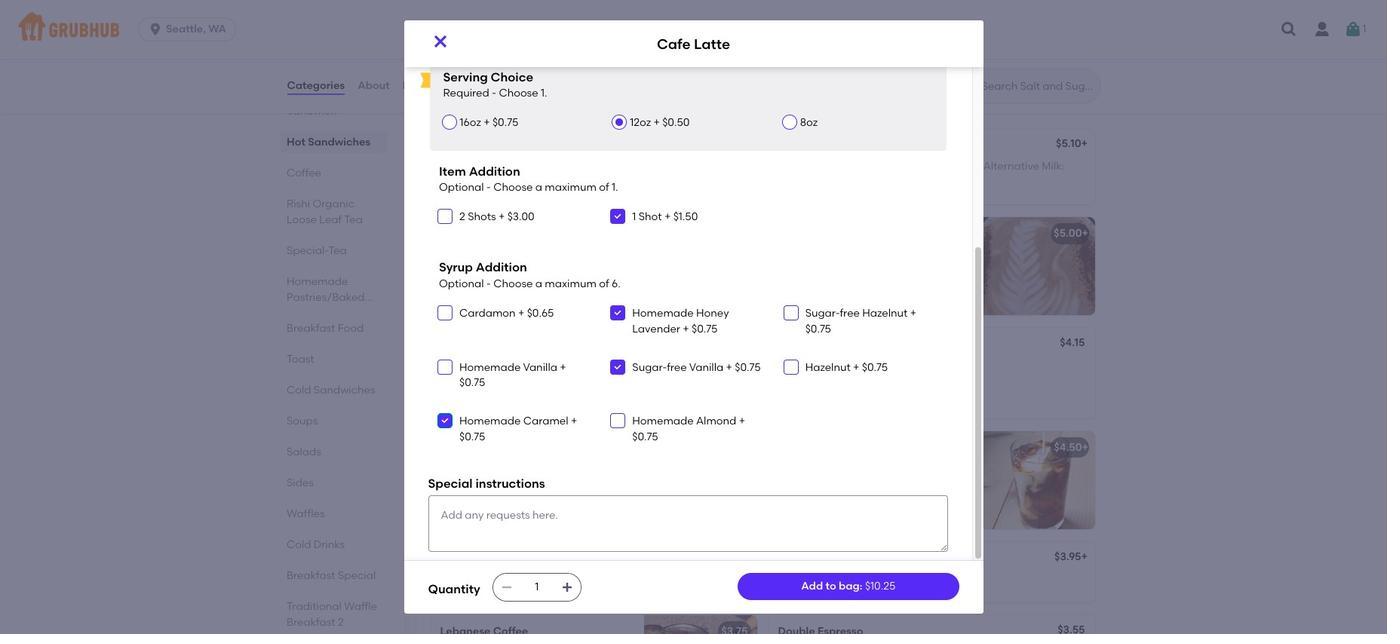 Task type: locate. For each thing, give the bounding box(es) containing it.
a for syrup addition
[[536, 278, 542, 290]]

hot down white on the left
[[440, 160, 459, 173]]

waffle
[[344, 601, 377, 613]]

svg image inside seattle, wa button
[[148, 22, 163, 37]]

espresso for cafe latte
[[504, 249, 549, 262]]

almond, down "20"
[[895, 478, 938, 491]]

marinated chicken breast wrapped in pita bread with our homemade hummus, lettuce, tomatoes and artichoke. button
[[431, 0, 757, 62]]

coconut, down homemade peppermint mocha
[[824, 175, 871, 188]]

a inside item addition optional - choose a maximum of 1.
[[536, 181, 542, 194]]

hot inside hot available in 8, 12, & 16 oz  alternative milks: almond, coconut, hemp, oat & soy
[[440, 160, 459, 173]]

optional down item at the top of the page
[[439, 181, 484, 194]]

- down choice
[[492, 87, 497, 100]]

8, inside syrups made in house: almond, caramel, cardamom, mocha & vanilla.                       hot available in 8, 12, & 16 oz                                             alternative milks: almond, coconut, hemp, oat & soy
[[610, 375, 619, 388]]

1 horizontal spatial cafe
[[657, 35, 691, 52]]

mocha up (seasonal). hot available in 8, 12, & 16 oz  alternative milk: almond, coconut, hemp, oat & soy
[[905, 138, 941, 151]]

optional inside the "syrup addition optional - choose a maximum of 6."
[[439, 278, 484, 290]]

1 vertical spatial espresso
[[817, 360, 862, 373]]

0 horizontal spatial house:
[[521, 360, 555, 373]]

maximum up the steamed
[[545, 181, 597, 194]]

almond
[[459, 18, 500, 31], [696, 415, 737, 428]]

breakfast down the goods
[[286, 322, 335, 335]]

2 vertical spatial and
[[889, 573, 910, 586]]

almond, down (seasonal).
[[778, 175, 821, 188]]

cold available in 12, 16, & 20 oz syrups made in house: almond, caramel, cardamom, mocha & vanilla
[[778, 462, 940, 521]]

1 vertical spatial tea
[[328, 244, 347, 257]]

optional for item
[[439, 181, 484, 194]]

- inside item addition optional - choose a maximum of 1.
[[487, 181, 491, 194]]

cafe latte down shots
[[440, 227, 496, 240]]

macchiato
[[837, 338, 893, 351]]

hazelnut + $0.75
[[806, 361, 888, 374]]

vanilla down $4.55
[[690, 361, 724, 374]]

16,
[[882, 462, 894, 475]]

2 down breakfast special at the bottom
[[338, 616, 344, 629]]

0 horizontal spatial traditional
[[286, 601, 341, 613]]

cold for cold drinks
[[286, 539, 311, 552]]

lebanese coffee image
[[644, 616, 757, 635]]

oz inside cold available in 12, 16, & 20 oz syrups made in house: almond, caramel, cardamom, mocha & vanilla
[[922, 462, 934, 475]]

almond, up caramel
[[557, 360, 600, 373]]

a for item addition
[[536, 181, 542, 194]]

0 vertical spatial double
[[440, 249, 477, 262]]

0 vertical spatial choose
[[499, 87, 538, 100]]

chicken
[[496, 17, 536, 30]]

double down "traditional macchiato"
[[778, 360, 815, 373]]

available down white mocha
[[461, 160, 509, 173]]

vanilla inside cold available in 12, 16, & 20 oz syrups made in house: almond, caramel, cardamom, mocha & vanilla
[[778, 508, 813, 521]]

and for double shot espresso and hot water
[[889, 573, 910, 586]]

tea inside rishi organic loose leaf tea
[[344, 214, 362, 226]]

$0.75 inside homemade almond + $0.75
[[633, 431, 658, 443]]

12, inside (seasonal). hot available in 8, 12, & 16 oz  alternative milk: almond, coconut, hemp, oat & soy
[[932, 160, 944, 173]]

shot right syrup
[[479, 249, 501, 262]]

cardamom, down + $0.75
[[653, 360, 716, 373]]

cardamom, inside cold available in 12, 16, & 20 oz syrups made in house: almond, caramel, cardamom, mocha & vanilla
[[829, 493, 891, 506]]

homemade inside homemade honey lavender
[[633, 307, 694, 320]]

optional
[[439, 181, 484, 194], [439, 278, 484, 290]]

0 horizontal spatial with
[[691, 17, 712, 30]]

homemade for homemade peppermint mocha
[[778, 138, 839, 151]]

cold for cold available in 12, 16, & 20 oz syrups made in house: almond, caramel, cardamom, mocha & vanilla
[[778, 462, 803, 475]]

$0.65
[[527, 307, 554, 320]]

tea right leaf
[[344, 214, 362, 226]]

2 horizontal spatial hemp,
[[874, 175, 908, 188]]

traditional inside traditional waffle breakfast 2
[[286, 601, 341, 613]]

rishi
[[286, 198, 310, 211]]

1 vertical spatial cardamom,
[[829, 493, 891, 506]]

0 vertical spatial cardamom,
[[653, 360, 716, 373]]

1 vertical spatial made
[[815, 478, 845, 491]]

0 horizontal spatial syrups
[[440, 360, 474, 373]]

svg image for sugar-free hazelnut + $0.75
[[787, 309, 796, 318]]

available inside cold available in 12, 16, & 20 oz syrups made in house: almond, caramel, cardamom, mocha & vanilla
[[805, 462, 853, 475]]

1 a from the top
[[536, 181, 542, 194]]

homemade inside homemade pastries/baked goods breakfast food
[[286, 275, 348, 288]]

-
[[492, 87, 497, 100], [487, 181, 491, 194], [487, 278, 491, 290]]

0 vertical spatial maximum
[[545, 181, 597, 194]]

hot down hot chocolate
[[440, 573, 459, 586]]

with up the artichoke.
[[691, 17, 712, 30]]

cardamom, inside syrups made in house: almond, caramel, cardamom, mocha & vanilla.                       hot available in 8, 12, & 16 oz                                             alternative milks: almond, coconut, hemp, oat & soy
[[653, 360, 716, 373]]

1 vertical spatial cafe
[[440, 227, 466, 240]]

alternative down 12oz
[[586, 160, 642, 173]]

hot up quantity
[[440, 552, 459, 565]]

1 vertical spatial traditional
[[286, 601, 341, 613]]

available left 16,
[[805, 462, 853, 475]]

milk right foamed
[[932, 360, 953, 373]]

homemade caramel + $0.75
[[459, 415, 577, 443]]

almond, down $0.50
[[674, 160, 717, 173]]

breakfast down cold drinks on the left
[[286, 570, 335, 582]]

syrups down cappuccino
[[440, 360, 474, 373]]

double inside double shot espresso and steamed milk
[[440, 249, 477, 262]]

special down cortado
[[428, 477, 473, 491]]

homemade for homemade almond + $0.75
[[633, 415, 694, 428]]

a
[[536, 181, 542, 194], [536, 278, 542, 290]]

svg image
[[1345, 20, 1363, 38], [431, 32, 449, 51], [614, 212, 623, 221], [441, 363, 450, 372], [614, 363, 623, 372], [787, 363, 796, 372], [501, 582, 513, 594]]

free down lavender
[[667, 361, 687, 374]]

1 horizontal spatial and
[[645, 33, 666, 45]]

hot
[[286, 136, 305, 149], [440, 160, 459, 173], [838, 160, 856, 173], [528, 375, 547, 388], [440, 552, 459, 565], [440, 573, 459, 586]]

latte down shots
[[468, 227, 496, 240]]

soy inside syrups made in house: almond, caramel, cardamom, mocha & vanilla.                       hot available in 8, 12, & 16 oz                                             alternative milks: almond, coconut, hemp, oat & soy
[[635, 390, 653, 403]]

1 vertical spatial almond
[[696, 415, 737, 428]]

1. up the steamed
[[612, 181, 618, 194]]

add to bag: $10.25
[[802, 580, 896, 593]]

about button
[[357, 59, 391, 113]]

1 vertical spatial free
[[667, 361, 687, 374]]

2 of from the top
[[599, 278, 609, 290]]

oz for hot available in 8, 12, & 16 oz
[[572, 573, 583, 586]]

1 vertical spatial and
[[551, 249, 572, 262]]

shot for americano
[[817, 573, 839, 586]]

hemp, up caramel
[[566, 390, 600, 403]]

syrup addition optional - choose a maximum of 6.
[[439, 261, 621, 290]]

hot available in 8, 12, & 16 oz  alternative milks: almond, coconut, hemp, oat & soy
[[440, 160, 717, 188]]

svg image
[[441, 19, 450, 28], [1280, 20, 1299, 38], [148, 22, 163, 37], [441, 212, 450, 221], [441, 309, 450, 318], [614, 309, 623, 318], [787, 309, 796, 318], [441, 417, 450, 426], [614, 417, 623, 426], [561, 582, 573, 594]]

espresso down $3.00
[[504, 249, 549, 262]]

free
[[840, 307, 860, 320], [667, 361, 687, 374]]

milks: inside hot available in 8, 12, & 16 oz  alternative milks: almond, coconut, hemp, oat & soy
[[645, 160, 672, 173]]

almond, down vanilla.
[[470, 390, 513, 403]]

0 horizontal spatial 1.
[[541, 87, 547, 100]]

+ inside homemade vanilla + $0.75
[[560, 361, 566, 374]]

house: inside cold available in 12, 16, & 20 oz syrups made in house: almond, caramel, cardamom, mocha & vanilla
[[859, 478, 893, 491]]

house: up vanilla.
[[521, 360, 555, 373]]

2 horizontal spatial oat
[[910, 175, 930, 188]]

1 vertical spatial optional
[[439, 278, 484, 290]]

&
[[549, 160, 557, 173], [947, 160, 955, 173], [549, 175, 557, 188], [933, 175, 941, 188], [478, 375, 486, 388], [637, 375, 645, 388], [625, 390, 632, 403], [897, 462, 905, 475], [932, 493, 940, 506], [549, 573, 557, 586]]

0 vertical spatial milk
[[440, 264, 461, 277]]

espresso
[[504, 249, 549, 262], [817, 360, 862, 373], [842, 573, 887, 586]]

homemade up lavender
[[633, 307, 694, 320]]

in inside hot available in 8, 12, & 16 oz  alternative milks: almond, coconut, hemp, oat & soy
[[511, 160, 520, 173]]

traditional
[[778, 338, 835, 351], [286, 601, 341, 613]]

tea
[[344, 214, 362, 226], [328, 244, 347, 257]]

1 vertical spatial syrups
[[778, 478, 812, 491]]

1 vertical spatial coffee
[[286, 167, 321, 180]]

0 horizontal spatial coffee
[[286, 167, 321, 180]]

search icon image
[[958, 77, 976, 95]]

0 vertical spatial optional
[[439, 181, 484, 194]]

2 horizontal spatial soy
[[943, 175, 962, 188]]

0 vertical spatial -
[[492, 87, 497, 100]]

and inside marinated chicken breast wrapped in pita bread with our homemade hummus, lettuce, tomatoes and artichoke.
[[645, 33, 666, 45]]

8, inside hot available in 8, 12, & 16 oz  alternative milks: almond, coconut, hemp, oat & soy
[[523, 160, 532, 173]]

hummus,
[[503, 33, 550, 45]]

2 horizontal spatial coconut,
[[824, 175, 871, 188]]

shot down americano
[[817, 573, 839, 586]]

tomatoes
[[594, 33, 643, 45]]

1 vertical spatial cold
[[778, 462, 803, 475]]

traditional for traditional waffle breakfast 2
[[286, 601, 341, 613]]

0 vertical spatial of
[[599, 181, 609, 194]]

2 vertical spatial espresso
[[842, 573, 887, 586]]

1 vertical spatial of
[[599, 278, 609, 290]]

double for cafe
[[440, 249, 477, 262]]

1 inside button
[[1363, 23, 1367, 35]]

cafe latte down the bread
[[657, 35, 730, 52]]

a inside the "syrup addition optional - choose a maximum of 6."
[[536, 278, 542, 290]]

1 horizontal spatial latte
[[694, 35, 730, 52]]

hot chocolate
[[440, 552, 516, 565]]

white mocha
[[440, 138, 509, 151]]

with down macchiato
[[865, 360, 886, 373]]

hemp, inside syrups made in house: almond, caramel, cardamom, mocha & vanilla.                       hot available in 8, 12, & 16 oz                                             alternative milks: almond, coconut, hemp, oat & soy
[[566, 390, 600, 403]]

svg image up "traditional macchiato"
[[787, 309, 796, 318]]

artichoke.
[[668, 33, 719, 45]]

1 vertical spatial 1.
[[612, 181, 618, 194]]

item addition optional - choose a maximum of 1.
[[439, 164, 618, 194]]

milks: up cortado
[[440, 390, 468, 403]]

12oz
[[630, 117, 651, 129]]

choose down double shot espresso and steamed milk
[[494, 278, 533, 290]]

mocha inside syrups made in house: almond, caramel, cardamom, mocha & vanilla.                       hot available in 8, 12, & 16 oz                                             alternative milks: almond, coconut, hemp, oat & soy
[[440, 375, 476, 388]]

0 vertical spatial addition
[[469, 164, 520, 179]]

1 shot + $1.50
[[633, 211, 698, 224]]

1 horizontal spatial almond
[[696, 415, 737, 428]]

1 maximum from the top
[[545, 181, 597, 194]]

latte
[[694, 35, 730, 52], [468, 227, 496, 240]]

0 vertical spatial sandwiches
[[308, 136, 370, 149]]

vanilla up vanilla.
[[523, 361, 558, 374]]

0 horizontal spatial shot
[[479, 249, 501, 262]]

1 horizontal spatial shot
[[817, 573, 839, 586]]

0 horizontal spatial cafe latte
[[440, 227, 496, 240]]

hot down 'sandwich'
[[286, 136, 305, 149]]

milk up cardamon
[[440, 264, 461, 277]]

$5.00
[[1054, 227, 1082, 240]]

breakfast inside traditional waffle breakfast 2
[[286, 616, 335, 629]]

oz inside hot available in 8, 12, & 16 oz  alternative milks: almond, coconut, hemp, oat & soy
[[572, 160, 583, 173]]

1 horizontal spatial cafe latte
[[657, 35, 730, 52]]

oz inside syrups made in house: almond, caramel, cardamom, mocha & vanilla.                       hot available in 8, 12, & 16 oz                                             alternative milks: almond, coconut, hemp, oat & soy
[[660, 375, 671, 388]]

0 vertical spatial sugar-
[[806, 307, 840, 320]]

0 vertical spatial coffee
[[428, 93, 482, 112]]

svg image left shots
[[441, 212, 450, 221]]

$0.50
[[663, 117, 690, 129]]

1 horizontal spatial house:
[[859, 478, 893, 491]]

available down the chocolate
[[461, 573, 509, 586]]

1 vertical spatial maximum
[[545, 278, 597, 290]]

almond up homemade
[[459, 18, 500, 31]]

1 horizontal spatial sugar-
[[806, 307, 840, 320]]

seattle,
[[166, 23, 206, 35]]

oz inside (seasonal). hot available in 8, 12, & 16 oz  alternative milk: almond, coconut, hemp, oat & soy
[[970, 160, 981, 173]]

svg image up homemade
[[441, 19, 450, 28]]

1 horizontal spatial milks:
[[645, 160, 672, 173]]

choose down choice
[[499, 87, 538, 100]]

toast
[[286, 353, 314, 366]]

coconut, down white on the left
[[440, 175, 488, 188]]

homemade
[[778, 138, 839, 151], [286, 275, 348, 288], [633, 307, 694, 320], [459, 361, 521, 374], [459, 415, 521, 428], [633, 415, 694, 428]]

1 vertical spatial double
[[778, 360, 815, 373]]

0 vertical spatial caramel,
[[603, 360, 650, 373]]

1 horizontal spatial free
[[840, 307, 860, 320]]

+ inside homemade almond + $0.75
[[739, 415, 745, 428]]

almond, inside (seasonal). hot available in 8, 12, & 16 oz  alternative milk: almond, coconut, hemp, oat & soy
[[778, 175, 821, 188]]

cafe down the bread
[[657, 35, 691, 52]]

12,
[[534, 160, 547, 173], [932, 160, 944, 173], [622, 375, 634, 388], [867, 462, 879, 475], [534, 573, 547, 586]]

0 vertical spatial 1
[[1363, 23, 1367, 35]]

made
[[477, 360, 507, 373], [815, 478, 845, 491]]

available inside (seasonal). hot available in 8, 12, & 16 oz  alternative milk: almond, coconut, hemp, oat & soy
[[859, 160, 906, 173]]

available
[[461, 160, 509, 173], [859, 160, 906, 173], [549, 375, 596, 388], [805, 462, 853, 475], [461, 573, 509, 586]]

choose for serving choice
[[499, 87, 538, 100]]

optional down syrup
[[439, 278, 484, 290]]

1 breakfast from the top
[[286, 89, 335, 102]]

cold
[[286, 384, 311, 397], [778, 462, 803, 475], [286, 539, 311, 552]]

1 vertical spatial shot
[[817, 573, 839, 586]]

cardamom, down 16,
[[829, 493, 891, 506]]

0 vertical spatial house:
[[521, 360, 555, 373]]

homemade up (seasonal).
[[778, 138, 839, 151]]

$1.50
[[674, 211, 698, 224]]

2 breakfast from the top
[[286, 322, 335, 335]]

0 horizontal spatial almond
[[459, 18, 500, 31]]

0 vertical spatial cafe latte
[[657, 35, 730, 52]]

0 horizontal spatial made
[[477, 360, 507, 373]]

mocha image
[[982, 218, 1095, 316]]

homemade up cortado
[[459, 415, 521, 428]]

2 horizontal spatial and
[[889, 573, 910, 586]]

espresso down "traditional macchiato"
[[817, 360, 862, 373]]

addition down white mocha
[[469, 164, 520, 179]]

and inside double shot espresso and steamed milk
[[551, 249, 572, 262]]

1 vertical spatial 2
[[338, 616, 344, 629]]

sandwiches for cold sandwiches
[[313, 384, 375, 397]]

of inside item addition optional - choose a maximum of 1.
[[599, 181, 609, 194]]

1 vertical spatial special
[[338, 570, 376, 582]]

0 horizontal spatial free
[[667, 361, 687, 374]]

0 vertical spatial 1.
[[541, 87, 547, 100]]

almond, inside cold available in 12, 16, & 20 oz syrups made in house: almond, caramel, cardamom, mocha & vanilla
[[895, 478, 938, 491]]

1 vertical spatial sandwiches
[[313, 384, 375, 397]]

hazelnut up macchiato
[[863, 307, 908, 320]]

breakfast up 'sandwich'
[[286, 89, 335, 102]]

$0.75 inside sugar-free hazelnut + $0.75
[[806, 323, 831, 335]]

0 vertical spatial a
[[536, 181, 542, 194]]

svg image left seattle,
[[148, 22, 163, 37]]

2 optional from the top
[[439, 278, 484, 290]]

1 vertical spatial 1
[[633, 211, 636, 224]]

coffee up 16oz
[[428, 93, 482, 112]]

wrapped
[[574, 17, 620, 30]]

svg image down syrups made in house: almond, caramel, cardamom, mocha & vanilla.                       hot available in 8, 12, & 16 oz                                             alternative milks: almond, coconut, hemp, oat & soy on the bottom of page
[[614, 417, 623, 426]]

latte down our
[[694, 35, 730, 52]]

$4.00 +
[[715, 550, 750, 563]]

bag:
[[839, 580, 863, 593]]

house:
[[521, 360, 555, 373], [859, 478, 893, 491]]

$3.95 +
[[1055, 550, 1088, 563]]

homemade for homemade pastries/baked goods breakfast food
[[286, 275, 348, 288]]

$4.50 +
[[1054, 441, 1089, 454]]

1 optional from the top
[[439, 181, 484, 194]]

2 horizontal spatial vanilla
[[778, 508, 813, 521]]

hot for hot available in 8, 12, & 16 oz
[[440, 573, 459, 586]]

1. down hummus,
[[541, 87, 547, 100]]

maximum inside item addition optional - choose a maximum of 1.
[[545, 181, 597, 194]]

syrups inside syrups made in house: almond, caramel, cardamom, mocha & vanilla.                       hot available in 8, 12, & 16 oz                                             alternative milks: almond, coconut, hemp, oat & soy
[[440, 360, 474, 373]]

breakfast down breakfast special at the bottom
[[286, 616, 335, 629]]

free for hazelnut
[[840, 307, 860, 320]]

- up cardamon
[[487, 278, 491, 290]]

homemade inside homemade almond + $0.75
[[633, 415, 694, 428]]

- for syrup
[[487, 278, 491, 290]]

almond down sugar-free vanilla + $0.75
[[696, 415, 737, 428]]

2 a from the top
[[536, 278, 542, 290]]

0 vertical spatial espresso
[[504, 249, 549, 262]]

svg image for homemade almond + $0.75
[[614, 417, 623, 426]]

0 vertical spatial cold
[[286, 384, 311, 397]]

2 vertical spatial choose
[[494, 278, 533, 290]]

alternative left milk:
[[984, 160, 1040, 173]]

hemp, up 2 shots + $3.00
[[490, 175, 524, 188]]

1 horizontal spatial coconut,
[[516, 390, 563, 403]]

caramel, down lavender
[[603, 360, 650, 373]]

svg image right input item quantity number field
[[561, 582, 573, 594]]

addition inside the "syrup addition optional - choose a maximum of 6."
[[476, 261, 527, 275]]

1 vertical spatial with
[[865, 360, 886, 373]]

choose for item addition
[[494, 181, 533, 194]]

breast
[[538, 17, 571, 30]]

main navigation navigation
[[0, 0, 1388, 59]]

maximum inside the "syrup addition optional - choose a maximum of 6."
[[545, 278, 597, 290]]

mocha down 16oz + $0.75
[[473, 138, 509, 151]]

in inside (seasonal). hot available in 8, 12, & 16 oz  alternative milk: almond, coconut, hemp, oat & soy
[[909, 160, 918, 173]]

mocha
[[473, 138, 509, 151], [905, 138, 941, 151], [440, 375, 476, 388], [894, 493, 929, 506]]

alternative down sugar-free vanilla + $0.75
[[674, 375, 730, 388]]

sandwich
[[286, 105, 337, 118]]

special up waffle
[[338, 570, 376, 582]]

choose inside item addition optional - choose a maximum of 1.
[[494, 181, 533, 194]]

0 horizontal spatial vanilla
[[523, 361, 558, 374]]

caramel
[[523, 415, 569, 428]]

sandwiches down 'sandwich'
[[308, 136, 370, 149]]

choose inside the "syrup addition optional - choose a maximum of 6."
[[494, 278, 533, 290]]

vanilla up americano
[[778, 508, 813, 521]]

svg image up cortado
[[441, 417, 450, 426]]

available for hot available in 8, 12, & 16 oz
[[461, 573, 509, 586]]

sugar- inside sugar-free hazelnut + $0.75
[[806, 307, 840, 320]]

traditional up hazelnut + $0.75
[[778, 338, 835, 351]]

1 horizontal spatial coffee
[[428, 93, 482, 112]]

homemade for homemade honey lavender
[[633, 307, 694, 320]]

svg image for 1
[[1345, 20, 1363, 38]]

16 inside (seasonal). hot available in 8, 12, & 16 oz  alternative milk: almond, coconut, hemp, oat & soy
[[957, 160, 967, 173]]

waffles
[[286, 508, 324, 521]]

milk
[[440, 264, 461, 277], [932, 360, 953, 373]]

sugar- down lavender
[[633, 361, 667, 374]]

$4.55
[[716, 337, 744, 350]]

coconut,
[[440, 175, 488, 188], [824, 175, 871, 188], [516, 390, 563, 403]]

homemade peppermint mocha
[[778, 138, 941, 151]]

mocha down cappuccino
[[440, 375, 476, 388]]

addition right syrup
[[476, 261, 527, 275]]

almond, inside hot available in 8, 12, & 16 oz  alternative milks: almond, coconut, hemp, oat & soy
[[674, 160, 717, 173]]

choose inside serving choice required - choose 1.
[[499, 87, 538, 100]]

0 vertical spatial tea
[[344, 214, 362, 226]]

available up caramel
[[549, 375, 596, 388]]

Special instructions text field
[[428, 496, 948, 552]]

2 maximum from the top
[[545, 278, 597, 290]]

0 vertical spatial with
[[691, 17, 712, 30]]

made inside syrups made in house: almond, caramel, cardamom, mocha & vanilla.                       hot available in 8, 12, & 16 oz                                             alternative milks: almond, coconut, hemp, oat & soy
[[477, 360, 507, 373]]

svg image for + $0.75
[[614, 309, 623, 318]]

addition inside item addition optional - choose a maximum of 1.
[[469, 164, 520, 179]]

special instructions
[[428, 477, 545, 491]]

2 horizontal spatial alternative
[[984, 160, 1040, 173]]

svg image for homemade caramel + $0.75
[[441, 417, 450, 426]]

0 horizontal spatial 1
[[633, 211, 636, 224]]

homemade up pastries/baked
[[286, 275, 348, 288]]

- up shots
[[487, 181, 491, 194]]

free up "traditional macchiato"
[[840, 307, 860, 320]]

tea down leaf
[[328, 244, 347, 257]]

homemade almond + $0.75
[[633, 415, 745, 443]]

0 horizontal spatial coconut,
[[440, 175, 488, 188]]

available for cold available in 12, 16, & 20 oz syrups made in house: almond, caramel, cardamom, mocha & vanilla
[[805, 462, 853, 475]]

caramel, up americano
[[778, 493, 826, 506]]

cardamon + $0.65
[[459, 307, 554, 320]]

breakfast inside 'breakfast sandwich'
[[286, 89, 335, 102]]

soy
[[560, 175, 578, 188], [943, 175, 962, 188], [635, 390, 653, 403]]

optional inside item addition optional - choose a maximum of 1.
[[439, 181, 484, 194]]

2 left shots
[[459, 211, 465, 224]]

1 horizontal spatial 2
[[459, 211, 465, 224]]

homemade up vanilla.
[[459, 361, 521, 374]]

1 vertical spatial milks:
[[440, 390, 468, 403]]

cold inside cold available in 12, 16, & 20 oz syrups made in house: almond, caramel, cardamom, mocha & vanilla
[[778, 462, 803, 475]]

homemade
[[440, 33, 500, 45]]

shot inside double shot espresso and steamed milk
[[479, 249, 501, 262]]

4 breakfast from the top
[[286, 616, 335, 629]]

categories
[[287, 79, 345, 92]]

1 of from the top
[[599, 181, 609, 194]]

homemade inside homemade caramel + $0.75
[[459, 415, 521, 428]]

special-tea
[[286, 244, 347, 257]]

svg image up cappuccino
[[441, 309, 450, 318]]

svg image for 1 shot
[[614, 212, 623, 221]]

traditional down breakfast special at the bottom
[[286, 601, 341, 613]]

0 vertical spatial milks:
[[645, 160, 672, 173]]

- inside serving choice required - choose 1.
[[492, 87, 497, 100]]

16 inside syrups made in house: almond, caramel, cardamom, mocha & vanilla.                       hot available in 8, 12, & 16 oz                                             alternative milks: almond, coconut, hemp, oat & soy
[[647, 375, 657, 388]]

available inside hot available in 8, 12, & 16 oz  alternative milks: almond, coconut, hemp, oat & soy
[[461, 160, 509, 173]]

- for serving
[[492, 87, 497, 100]]

1 vertical spatial addition
[[476, 261, 527, 275]]

0 horizontal spatial hazelnut
[[806, 361, 851, 374]]

oz for cold available in 12, 16, & 20 oz syrups made in house: almond, caramel, cardamom, mocha & vanilla
[[922, 462, 934, 475]]

0 vertical spatial shot
[[479, 249, 501, 262]]

of for syrup addition
[[599, 278, 609, 290]]

with
[[691, 17, 712, 30], [865, 360, 886, 373]]

free inside sugar-free hazelnut + $0.75
[[840, 307, 860, 320]]

espresso right to at the bottom right of page
[[842, 573, 887, 586]]

0 horizontal spatial sugar-
[[633, 361, 667, 374]]

cortado button
[[431, 431, 757, 529]]

1 horizontal spatial soy
[[635, 390, 653, 403]]

hot down homemade peppermint mocha
[[838, 160, 856, 173]]

available down peppermint
[[859, 160, 906, 173]]

$10.25
[[865, 580, 896, 593]]

sandwiches up soups
[[313, 384, 375, 397]]

1 horizontal spatial syrups
[[778, 478, 812, 491]]

1 horizontal spatial made
[[815, 478, 845, 491]]

americano
[[778, 552, 836, 565]]

0 horizontal spatial cafe
[[440, 227, 466, 240]]

coconut, up caramel
[[516, 390, 563, 403]]

of left 6.
[[599, 278, 609, 290]]

milks: down 12oz + $0.50
[[645, 160, 672, 173]]

svg image inside 1 button
[[1345, 20, 1363, 38]]

0 vertical spatial hazelnut
[[863, 307, 908, 320]]

- inside the "syrup addition optional - choose a maximum of 6."
[[487, 278, 491, 290]]



Task type: describe. For each thing, give the bounding box(es) containing it.
syrup
[[439, 261, 473, 275]]

milk inside double shot espresso and steamed milk
[[440, 264, 461, 277]]

milks: inside syrups made in house: almond, caramel, cardamom, mocha & vanilla.                       hot available in 8, 12, & 16 oz                                             alternative milks: almond, coconut, hemp, oat & soy
[[440, 390, 468, 403]]

coconut, inside syrups made in house: almond, caramel, cardamom, mocha & vanilla.                       hot available in 8, 12, & 16 oz                                             alternative milks: almond, coconut, hemp, oat & soy
[[516, 390, 563, 403]]

optional for syrup
[[439, 278, 484, 290]]

categories button
[[286, 59, 346, 113]]

homemade for homemade caramel + $0.75
[[459, 415, 521, 428]]

0 vertical spatial latte
[[694, 35, 730, 52]]

cold drinks
[[286, 539, 345, 552]]

serving choice required - choose 1.
[[443, 70, 547, 100]]

svg image for almond milk + $1.15
[[441, 19, 450, 28]]

goods
[[286, 307, 320, 320]]

$0.75 inside homemade vanilla + $0.75
[[459, 377, 485, 389]]

maximum for item addition
[[545, 181, 597, 194]]

$5.10
[[1056, 137, 1082, 150]]

svg image for 2 shots + $3.00
[[441, 212, 450, 221]]

add
[[802, 580, 823, 593]]

our
[[715, 17, 732, 30]]

sugar- for sugar-free vanilla
[[633, 361, 667, 374]]

$1.15
[[534, 18, 555, 31]]

16 inside hot available in 8, 12, & 16 oz  alternative milks: almond, coconut, hemp, oat & soy
[[560, 160, 570, 173]]

6.
[[612, 278, 621, 290]]

made inside cold available in 12, 16, & 20 oz syrups made in house: almond, caramel, cardamom, mocha & vanilla
[[815, 478, 845, 491]]

20
[[907, 462, 920, 475]]

2 inside traditional waffle breakfast 2
[[338, 616, 344, 629]]

serving
[[443, 70, 488, 84]]

+ inside homemade caramel + $0.75
[[571, 415, 577, 428]]

double shot espresso and hot water
[[778, 573, 961, 586]]

hot sandwiches
[[286, 136, 370, 149]]

oat inside syrups made in house: almond, caramel, cardamom, mocha & vanilla.                       hot available in 8, 12, & 16 oz                                             alternative milks: almond, coconut, hemp, oat & soy
[[602, 390, 622, 403]]

homemade pastries/baked goods breakfast food
[[286, 275, 364, 335]]

water
[[932, 573, 961, 586]]

(seasonal). hot available in 8, 12, & 16 oz  alternative milk: almond, coconut, hemp, oat & soy
[[778, 160, 1065, 188]]

Search Salt and Sugar Cafe and Bakery search field
[[980, 79, 1096, 94]]

addition for item addition
[[469, 164, 520, 179]]

espresso for americano
[[842, 573, 887, 586]]

almond milk + $1.15
[[459, 18, 555, 31]]

food
[[338, 322, 363, 335]]

1 horizontal spatial special
[[428, 477, 473, 491]]

cafe latte image
[[644, 218, 757, 316]]

with inside marinated chicken breast wrapped in pita bread with our homemade hummus, lettuce, tomatoes and artichoke.
[[691, 17, 712, 30]]

to
[[826, 580, 837, 593]]

double for traditional
[[778, 360, 815, 373]]

marinated
[[440, 17, 494, 30]]

Input item quantity number field
[[520, 574, 554, 601]]

sandwiches for hot sandwiches
[[308, 136, 370, 149]]

alternative inside hot available in 8, 12, & 16 oz  alternative milks: almond, coconut, hemp, oat & soy
[[586, 160, 642, 173]]

1 for 1 shot + $1.50
[[633, 211, 636, 224]]

hazelnut inside sugar-free hazelnut + $0.75
[[863, 307, 908, 320]]

peppermint
[[842, 138, 903, 151]]

syrups inside cold available in 12, 16, & 20 oz syrups made in house: almond, caramel, cardamom, mocha & vanilla
[[778, 478, 812, 491]]

cold for cold sandwiches
[[286, 384, 311, 397]]

soy inside (seasonal). hot available in 8, 12, & 16 oz  alternative milk: almond, coconut, hemp, oat & soy
[[943, 175, 962, 188]]

0 vertical spatial almond
[[459, 18, 500, 31]]

hot inside syrups made in house: almond, caramel, cardamom, mocha & vanilla.                       hot available in 8, 12, & 16 oz                                             alternative milks: almond, coconut, hemp, oat & soy
[[528, 375, 547, 388]]

reviews button
[[402, 59, 445, 113]]

8, inside (seasonal). hot available in 8, 12, & 16 oz  alternative milk: almond, coconut, hemp, oat & soy
[[920, 160, 929, 173]]

coconut, inside hot available in 8, 12, & 16 oz  alternative milks: almond, coconut, hemp, oat & soy
[[440, 175, 488, 188]]

$3.00
[[508, 211, 535, 224]]

hemp, inside (seasonal). hot available in 8, 12, & 16 oz  alternative milk: almond, coconut, hemp, oat & soy
[[874, 175, 908, 188]]

+ $0.75
[[681, 323, 718, 335]]

caramel, inside cold available in 12, 16, & 20 oz syrups made in house: almond, caramel, cardamom, mocha & vanilla
[[778, 493, 826, 506]]

leaf
[[319, 214, 342, 226]]

hot for hot chocolate
[[440, 552, 459, 565]]

vanilla inside homemade vanilla + $0.75
[[523, 361, 558, 374]]

and for double shot espresso and steamed milk
[[551, 249, 572, 262]]

available for hot available in 8, 12, & 16 oz  alternative milks: almond, coconut, hemp, oat & soy
[[461, 160, 509, 173]]

2 vertical spatial double
[[778, 573, 815, 586]]

hot for hot available in 8, 12, & 16 oz  alternative milks: almond, coconut, hemp, oat & soy
[[440, 160, 459, 173]]

coconut, inside (seasonal). hot available in 8, 12, & 16 oz  alternative milk: almond, coconut, hemp, oat & soy
[[824, 175, 871, 188]]

item
[[439, 164, 466, 179]]

1 vertical spatial milk
[[932, 360, 953, 373]]

of for item addition
[[599, 181, 609, 194]]

cold brew image
[[982, 431, 1095, 529]]

instructions
[[476, 477, 545, 491]]

0 vertical spatial 2
[[459, 211, 465, 224]]

1 horizontal spatial with
[[865, 360, 886, 373]]

available inside syrups made in house: almond, caramel, cardamom, mocha & vanilla.                       hot available in 8, 12, & 16 oz                                             alternative milks: almond, coconut, hemp, oat & soy
[[549, 375, 596, 388]]

cappuccino
[[440, 338, 505, 351]]

$4.15
[[1060, 337, 1085, 350]]

svg image for cafe latte
[[431, 32, 449, 51]]

free for vanilla
[[667, 361, 687, 374]]

caramel, inside syrups made in house: almond, caramel, cardamom, mocha & vanilla.                       hot available in 8, 12, & 16 oz                                             alternative milks: almond, coconut, hemp, oat & soy
[[603, 360, 650, 373]]

12, inside syrups made in house: almond, caramel, cardamom, mocha & vanilla.                       hot available in 8, 12, & 16 oz                                             alternative milks: almond, coconut, hemp, oat & soy
[[622, 375, 634, 388]]

house: inside syrups made in house: almond, caramel, cardamom, mocha & vanilla.                       hot available in 8, 12, & 16 oz                                             alternative milks: almond, coconut, hemp, oat & soy
[[521, 360, 555, 373]]

traditional for traditional macchiato
[[778, 338, 835, 351]]

choose for syrup addition
[[494, 278, 533, 290]]

cortado
[[440, 441, 484, 454]]

sugar-free vanilla + $0.75
[[633, 361, 761, 374]]

reviews
[[403, 79, 445, 92]]

oat inside (seasonal). hot available in 8, 12, & 16 oz  alternative milk: almond, coconut, hemp, oat & soy
[[910, 175, 930, 188]]

almond inside homemade almond + $0.75
[[696, 415, 737, 428]]

breakfast special
[[286, 570, 376, 582]]

organic
[[312, 198, 354, 211]]

milk:
[[1042, 160, 1065, 173]]

shot
[[639, 211, 662, 224]]

12, inside hot available in 8, 12, & 16 oz  alternative milks: almond, coconut, hemp, oat & soy
[[534, 160, 547, 173]]

choice
[[491, 70, 533, 84]]

1. inside item addition optional - choose a maximum of 1.
[[612, 181, 618, 194]]

soy inside hot available in 8, 12, & 16 oz  alternative milks: almond, coconut, hemp, oat & soy
[[560, 175, 578, 188]]

double shot espresso and steamed milk
[[440, 249, 620, 277]]

sugar-free hazelnut + $0.75
[[806, 307, 917, 335]]

lettuce,
[[552, 33, 591, 45]]

16oz
[[460, 117, 481, 129]]

homemade honey lavender
[[633, 307, 729, 335]]

double espresso with foamed milk
[[778, 360, 953, 373]]

$5.00 +
[[1054, 227, 1089, 240]]

cold sandwiches
[[286, 384, 375, 397]]

0 horizontal spatial latte
[[468, 227, 496, 240]]

0 horizontal spatial special
[[338, 570, 376, 582]]

seattle, wa
[[166, 23, 226, 35]]

hemp, inside hot available in 8, 12, & 16 oz  alternative milks: almond, coconut, hemp, oat & soy
[[490, 175, 524, 188]]

sugar- for sugar-free hazelnut
[[806, 307, 840, 320]]

$5.10 +
[[1056, 137, 1088, 150]]

seattle, wa button
[[138, 17, 242, 41]]

$0.75 inside homemade caramel + $0.75
[[459, 431, 485, 443]]

about
[[358, 79, 390, 92]]

shots
[[468, 211, 496, 224]]

hot inside (seasonal). hot available in 8, 12, & 16 oz  alternative milk: almond, coconut, hemp, oat & soy
[[838, 160, 856, 173]]

1 button
[[1345, 16, 1367, 43]]

3 breakfast from the top
[[286, 570, 335, 582]]

svg image for homemade vanilla
[[441, 363, 450, 372]]

steamed
[[574, 249, 620, 262]]

1 horizontal spatial vanilla
[[690, 361, 724, 374]]

svg image for cardamon + $0.65
[[441, 309, 450, 318]]

addition for syrup addition
[[476, 261, 527, 275]]

traditional macchiato
[[778, 338, 893, 351]]

sides
[[286, 477, 313, 490]]

0 vertical spatial cafe
[[657, 35, 691, 52]]

svg image for hazelnut
[[787, 363, 796, 372]]

traditional waffle breakfast 2
[[286, 601, 377, 629]]

soups
[[286, 415, 318, 428]]

breakfast inside homemade pastries/baked goods breakfast food
[[286, 322, 335, 335]]

hot for hot sandwiches
[[286, 136, 305, 149]]

12, inside cold available in 12, 16, & 20 oz syrups made in house: almond, caramel, cardamom, mocha & vanilla
[[867, 462, 879, 475]]

oz for hot available in 8, 12, & 16 oz  alternative milks: almond, coconut, hemp, oat & soy
[[572, 160, 583, 173]]

1. inside serving choice required - choose 1.
[[541, 87, 547, 100]]

homemade for homemade vanilla + $0.75
[[459, 361, 521, 374]]

alternative inside syrups made in house: almond, caramel, cardamom, mocha & vanilla.                       hot available in 8, 12, & 16 oz                                             alternative milks: almond, coconut, hemp, oat & soy
[[674, 375, 730, 388]]

+ inside sugar-free hazelnut + $0.75
[[911, 307, 917, 320]]

pastries/baked
[[286, 291, 364, 304]]

salads
[[286, 446, 321, 459]]

$3.95
[[1055, 550, 1082, 563]]

svg image left 1 button on the right top
[[1280, 20, 1299, 38]]

- for item
[[487, 181, 491, 194]]

8oz
[[800, 117, 818, 129]]

alternative inside (seasonal). hot available in 8, 12, & 16 oz  alternative milk: almond, coconut, hemp, oat & soy
[[984, 160, 1040, 173]]

rishi organic loose leaf tea
[[286, 198, 362, 226]]

bread
[[657, 17, 688, 30]]

svg image for sugar-free vanilla
[[614, 363, 623, 372]]

1 for 1
[[1363, 23, 1367, 35]]

pita
[[634, 17, 655, 30]]

oat inside hot available in 8, 12, & 16 oz  alternative milks: almond, coconut, hemp, oat & soy
[[527, 175, 547, 188]]

mocha inside cold available in 12, 16, & 20 oz syrups made in house: almond, caramel, cardamom, mocha & vanilla
[[894, 493, 929, 506]]

$4.50
[[1054, 441, 1082, 454]]

in inside marinated chicken breast wrapped in pita bread with our homemade hummus, lettuce, tomatoes and artichoke.
[[623, 17, 632, 30]]

vanilla.
[[489, 375, 526, 388]]

shot for cafe latte
[[479, 249, 501, 262]]

quantity
[[428, 583, 480, 597]]

loose
[[286, 214, 317, 226]]

lavender
[[633, 323, 681, 335]]

maximum for syrup addition
[[545, 278, 597, 290]]

1 vertical spatial cafe latte
[[440, 227, 496, 240]]

special-
[[286, 244, 328, 257]]

12oz + $0.50
[[630, 117, 690, 129]]

breakfast sandwich
[[286, 89, 337, 118]]



Task type: vqa. For each thing, say whether or not it's contained in the screenshot.


